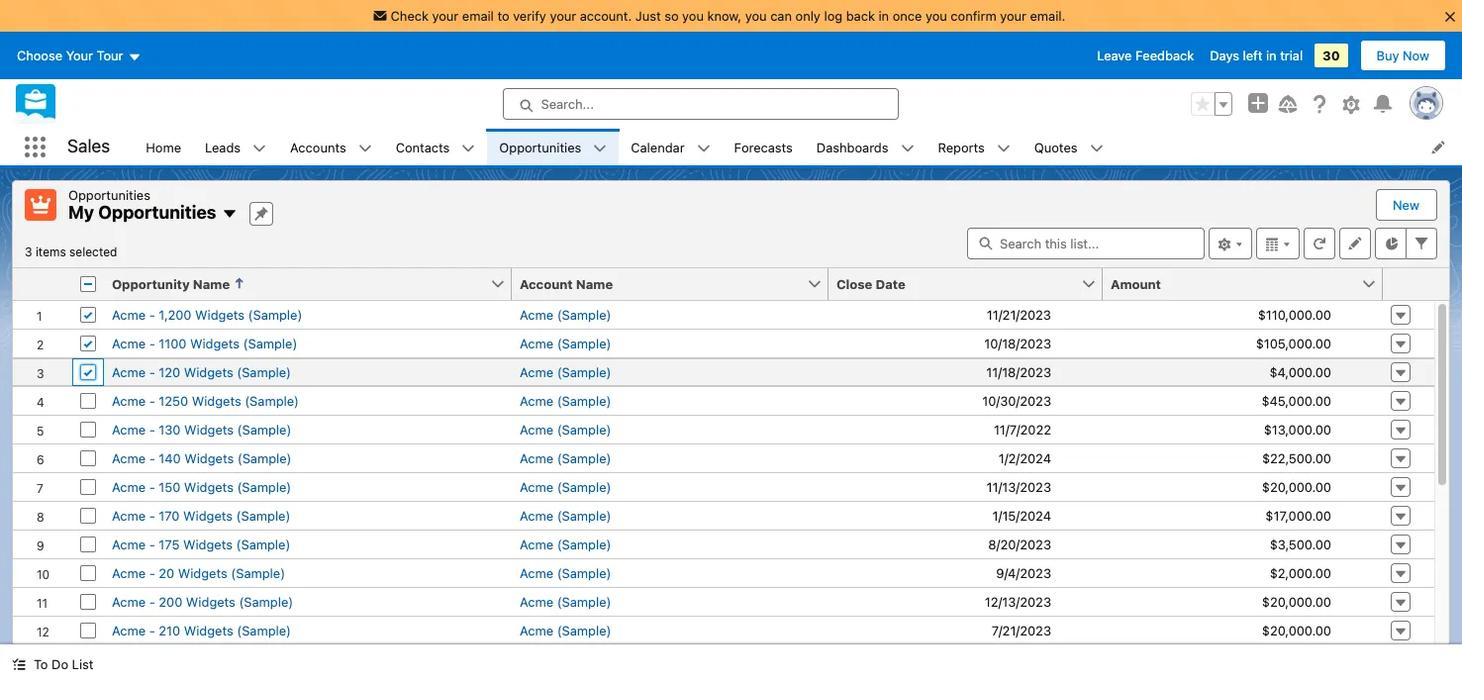 Task type: describe. For each thing, give the bounding box(es) containing it.
widgets for 120
[[184, 364, 233, 380]]

account name element
[[512, 268, 841, 300]]

account name button
[[512, 268, 807, 299]]

acme - 150 widgets (sample) link
[[112, 479, 291, 495]]

cell inside "my opportunities" "grid"
[[72, 268, 104, 300]]

leave feedback link
[[1097, 48, 1194, 63]]

amount
[[1111, 276, 1161, 292]]

accounts link
[[278, 129, 358, 165]]

$110,000.00
[[1258, 306, 1332, 322]]

acme for acme - 1100 widgets (sample) "link" on the left
[[112, 335, 146, 351]]

choose
[[17, 48, 62, 63]]

widgets for 1250
[[192, 393, 241, 408]]

acme for acme (sample) link associated with acme - 1,200 widgets (sample)
[[520, 306, 554, 322]]

acme (sample) for acme - 1250 widgets (sample)
[[520, 393, 611, 408]]

acme for acme - 170 widgets (sample)'s acme (sample) link
[[520, 507, 554, 523]]

feedback
[[1136, 48, 1194, 63]]

- for 20
[[149, 565, 155, 581]]

- for 130
[[149, 421, 155, 437]]

account.
[[580, 8, 632, 24]]

3 items selected
[[25, 244, 117, 259]]

120
[[159, 364, 180, 380]]

- for 170
[[149, 507, 155, 523]]

log
[[824, 8, 843, 24]]

1/2/2024
[[999, 450, 1051, 466]]

once
[[893, 8, 922, 24]]

do
[[52, 656, 68, 672]]

so
[[664, 8, 679, 24]]

acme for acme - 1100 widgets (sample)'s acme (sample) link
[[520, 335, 554, 351]]

forecasts
[[734, 139, 793, 155]]

200
[[159, 594, 182, 609]]

amount element
[[1103, 268, 1395, 300]]

acme - 150 widgets (sample)
[[112, 479, 291, 495]]

$17,000.00
[[1266, 507, 1332, 523]]

150
[[159, 479, 181, 495]]

1 you from the left
[[682, 8, 704, 24]]

email
[[462, 8, 494, 24]]

widgets for 20
[[178, 565, 227, 581]]

widgets for 200
[[186, 594, 235, 609]]

widgets for 210
[[184, 622, 233, 638]]

text default image for quotes
[[1090, 141, 1103, 155]]

acme (sample) for acme - 120 widgets (sample)
[[520, 364, 611, 380]]

home
[[146, 139, 181, 155]]

12/13/2023
[[985, 594, 1051, 609]]

leave feedback
[[1097, 48, 1194, 63]]

acme for acme - 200 widgets (sample) link
[[112, 594, 146, 609]]

acme for acme - 1,200 widgets (sample) link
[[112, 306, 146, 322]]

acme for acme - 175 widgets (sample) link
[[112, 536, 146, 552]]

home link
[[134, 129, 193, 165]]

acme - 1250 widgets (sample)
[[112, 393, 299, 408]]

action image
[[1383, 268, 1435, 299]]

leave
[[1097, 48, 1132, 63]]

action element
[[1383, 268, 1435, 300]]

text default image for leads
[[253, 141, 266, 155]]

$3,500.00
[[1270, 536, 1332, 552]]

only
[[796, 8, 821, 24]]

- for 200
[[149, 594, 155, 609]]

verify
[[513, 8, 546, 24]]

acme for acme (sample) link related to acme - 1250 widgets (sample)
[[520, 393, 554, 408]]

text default image inside my opportunities|opportunities|list view element
[[222, 206, 238, 222]]

10/30/2023
[[982, 393, 1051, 408]]

- for 210
[[149, 622, 155, 638]]

search...
[[541, 96, 594, 112]]

acme (sample) link for acme - 150 widgets (sample)
[[520, 479, 611, 495]]

name for opportunity name
[[193, 276, 230, 292]]

items
[[36, 244, 66, 259]]

acme for acme (sample) link associated with acme - 20 widgets (sample)
[[520, 565, 554, 581]]

opportunities inside list item
[[499, 139, 581, 155]]

acme - 140 widgets (sample) link
[[112, 450, 292, 466]]

acme for acme - 210 widgets (sample) link
[[112, 622, 146, 638]]

reports link
[[926, 129, 997, 165]]

3 you from the left
[[926, 8, 947, 24]]

$13,000.00
[[1264, 421, 1332, 437]]

left
[[1243, 48, 1263, 63]]

check your email to verify your account. just so you know, you can only log back in once you confirm your email.
[[391, 8, 1066, 24]]

acme (sample) for acme - 175 widgets (sample)
[[520, 536, 611, 552]]

- for 140
[[149, 450, 155, 466]]

contacts
[[396, 139, 450, 155]]

acme - 140 widgets (sample)
[[112, 450, 292, 466]]

text default image for reports
[[997, 141, 1011, 155]]

text default image inside to do list button
[[12, 658, 26, 671]]

0 vertical spatial in
[[879, 8, 889, 24]]

days left in trial
[[1210, 48, 1303, 63]]

text default image for calendar
[[697, 141, 710, 155]]

quotes
[[1034, 139, 1078, 155]]

acme (sample) link for acme - 140 widgets (sample)
[[520, 450, 611, 466]]

acme (sample) link for acme - 130 widgets (sample)
[[520, 421, 611, 437]]

reports
[[938, 139, 985, 155]]

close date
[[837, 276, 906, 292]]

opportunity name button
[[104, 268, 490, 299]]

opportunity name element
[[104, 268, 524, 300]]

acme - 170 widgets (sample) link
[[112, 507, 290, 523]]

choose your tour
[[17, 48, 123, 63]]

account name
[[520, 276, 613, 292]]

acme - 175 widgets (sample)
[[112, 536, 290, 552]]

text default image for accounts
[[358, 141, 372, 155]]

acme - 120 widgets (sample)
[[112, 364, 291, 380]]

widgets for 175
[[183, 536, 233, 552]]

item number element
[[13, 268, 72, 300]]

acme (sample) for acme - 170 widgets (sample)
[[520, 507, 611, 523]]

acme for acme - 1250 widgets (sample) link
[[112, 393, 146, 408]]

$2,000.00
[[1270, 565, 1332, 581]]

- for 1100
[[149, 335, 155, 351]]

trial
[[1280, 48, 1303, 63]]

20
[[159, 565, 174, 581]]

my opportunities status
[[25, 244, 117, 259]]

accounts
[[290, 139, 346, 155]]

acme (sample) link for acme - 175 widgets (sample)
[[520, 536, 611, 552]]

reports list item
[[926, 129, 1022, 165]]

selected
[[69, 244, 117, 259]]

2 you from the left
[[745, 8, 767, 24]]

accounts list item
[[278, 129, 384, 165]]

can
[[770, 8, 792, 24]]

acme - 1250 widgets (sample) link
[[112, 393, 299, 408]]

widgets for 1,200
[[195, 306, 245, 322]]

dashboards link
[[805, 129, 900, 165]]

acme (sample) link for acme - 210 widgets (sample)
[[520, 622, 611, 638]]

acme - 170 widgets (sample)
[[112, 507, 290, 523]]

140
[[159, 450, 181, 466]]

opportunity name
[[112, 276, 230, 292]]

to do list
[[34, 656, 93, 672]]

acme for acme (sample) link corresponding to acme - 200 widgets (sample)
[[520, 594, 554, 609]]

buy now button
[[1360, 40, 1446, 71]]

acme (sample) for acme - 140 widgets (sample)
[[520, 450, 611, 466]]

buy
[[1377, 48, 1399, 63]]

2 your from the left
[[550, 8, 576, 24]]

list containing home
[[134, 129, 1462, 165]]

acme (sample) for acme - 1,200 widgets (sample)
[[520, 306, 611, 322]]

calendar link
[[619, 129, 697, 165]]



Task type: vqa. For each thing, say whether or not it's contained in the screenshot.
the Account Name button
yes



Task type: locate. For each thing, give the bounding box(es) containing it.
2 acme (sample) from the top
[[520, 335, 611, 351]]

in right "left"
[[1266, 48, 1277, 63]]

buy now
[[1377, 48, 1430, 63]]

acme - 20 widgets (sample) link
[[112, 565, 285, 581]]

my opportunities|opportunities|list view element
[[12, 180, 1450, 684]]

widgets up acme - 200 widgets (sample) link
[[178, 565, 227, 581]]

10/18/2023
[[984, 335, 1051, 351]]

sales
[[67, 136, 110, 157]]

widgets down "acme - 140 widgets (sample)" link
[[184, 479, 234, 495]]

acme - 1100 widgets (sample)
[[112, 335, 297, 351]]

11/21/2023
[[987, 306, 1051, 322]]

text default image right leads
[[253, 141, 266, 155]]

opportunities down sales
[[68, 187, 150, 203]]

7 acme (sample) link from the top
[[520, 479, 611, 495]]

1100
[[159, 335, 187, 351]]

2 horizontal spatial your
[[1000, 8, 1027, 24]]

widgets for 140
[[184, 450, 234, 466]]

- for 1250
[[149, 393, 155, 408]]

12 - from the top
[[149, 622, 155, 638]]

quotes link
[[1022, 129, 1090, 165]]

calendar list item
[[619, 129, 722, 165]]

leads
[[205, 139, 241, 155]]

to
[[34, 656, 48, 672]]

widgets down acme - 130 widgets (sample) link at the bottom of page
[[184, 450, 234, 466]]

10 acme (sample) link from the top
[[520, 565, 611, 581]]

you
[[682, 8, 704, 24], [745, 8, 767, 24], [926, 8, 947, 24]]

acme for acme (sample) link related to acme - 175 widgets (sample)
[[520, 536, 554, 552]]

$20,000.00 for 7/21/2023
[[1262, 622, 1332, 638]]

check
[[391, 8, 429, 24]]

my opportunities
[[68, 202, 216, 223]]

7 - from the top
[[149, 479, 155, 495]]

acme (sample) link
[[520, 306, 611, 322], [520, 335, 611, 351], [520, 364, 611, 380], [520, 393, 611, 408], [520, 421, 611, 437], [520, 450, 611, 466], [520, 479, 611, 495], [520, 507, 611, 523], [520, 536, 611, 552], [520, 565, 611, 581], [520, 594, 611, 609], [520, 622, 611, 638]]

acme (sample) for acme - 130 widgets (sample)
[[520, 421, 611, 437]]

$20,000.00 for 11/13/2023
[[1262, 479, 1332, 495]]

just
[[635, 8, 661, 24]]

$20,000.00 for 12/13/2023
[[1262, 594, 1332, 609]]

text default image inside the dashboards list item
[[900, 141, 914, 155]]

close date element
[[829, 268, 1115, 300]]

account
[[520, 276, 573, 292]]

acme for acme - 150 widgets (sample) link
[[112, 479, 146, 495]]

0 horizontal spatial name
[[193, 276, 230, 292]]

7 acme (sample) from the top
[[520, 479, 611, 495]]

9 acme (sample) link from the top
[[520, 536, 611, 552]]

0 horizontal spatial in
[[879, 8, 889, 24]]

widgets for 150
[[184, 479, 234, 495]]

acme (sample) link for acme - 1,200 widgets (sample)
[[520, 306, 611, 322]]

11 acme (sample) from the top
[[520, 594, 611, 609]]

text default image inside accounts list item
[[358, 141, 372, 155]]

3 acme (sample) from the top
[[520, 364, 611, 380]]

4 acme (sample) from the top
[[520, 393, 611, 408]]

acme - 200 widgets (sample) link
[[112, 594, 293, 609]]

3 - from the top
[[149, 364, 155, 380]]

- left 170
[[149, 507, 155, 523]]

acme (sample) link for acme - 120 widgets (sample)
[[520, 364, 611, 380]]

list
[[72, 656, 93, 672]]

text default image right contacts
[[462, 141, 476, 155]]

opportunities
[[499, 139, 581, 155], [68, 187, 150, 203], [98, 202, 216, 223]]

text default image right accounts
[[358, 141, 372, 155]]

11 acme (sample) link from the top
[[520, 594, 611, 609]]

acme for acme - 210 widgets (sample)'s acme (sample) link
[[520, 622, 554, 638]]

new button
[[1377, 190, 1436, 220]]

text default image
[[253, 141, 266, 155], [358, 141, 372, 155], [593, 141, 607, 155], [697, 141, 710, 155], [997, 141, 1011, 155], [12, 658, 26, 671]]

210
[[159, 622, 180, 638]]

text default image for opportunities
[[593, 141, 607, 155]]

widgets for 1100
[[190, 335, 240, 351]]

text default image down "search..."
[[593, 141, 607, 155]]

- left 1,200
[[149, 306, 155, 322]]

acme (sample) for acme - 150 widgets (sample)
[[520, 479, 611, 495]]

text default image inside reports list item
[[997, 141, 1011, 155]]

acme (sample) for acme - 1100 widgets (sample)
[[520, 335, 611, 351]]

text default image
[[462, 141, 476, 155], [900, 141, 914, 155], [1090, 141, 1103, 155], [222, 206, 238, 222]]

widgets
[[195, 306, 245, 322], [190, 335, 240, 351], [184, 364, 233, 380], [192, 393, 241, 408], [184, 421, 234, 437], [184, 450, 234, 466], [184, 479, 234, 495], [183, 507, 233, 523], [183, 536, 233, 552], [178, 565, 227, 581], [186, 594, 235, 609], [184, 622, 233, 638]]

close date button
[[829, 268, 1081, 299]]

9 - from the top
[[149, 536, 155, 552]]

5 acme (sample) from the top
[[520, 421, 611, 437]]

your right "verify"
[[550, 8, 576, 24]]

text default image right the quotes at the right of the page
[[1090, 141, 1103, 155]]

10 - from the top
[[149, 565, 155, 581]]

0 horizontal spatial you
[[682, 8, 704, 24]]

1 vertical spatial in
[[1266, 48, 1277, 63]]

back
[[846, 8, 875, 24]]

1 horizontal spatial in
[[1266, 48, 1277, 63]]

9 acme (sample) from the top
[[520, 536, 611, 552]]

1 name from the left
[[193, 276, 230, 292]]

5 - from the top
[[149, 421, 155, 437]]

text default image right reports
[[997, 141, 1011, 155]]

name for account name
[[576, 276, 613, 292]]

acme (sample) for acme - 200 widgets (sample)
[[520, 594, 611, 609]]

1 horizontal spatial name
[[576, 276, 613, 292]]

cell
[[72, 268, 104, 300]]

30
[[1323, 48, 1340, 63]]

0 horizontal spatial your
[[432, 8, 459, 24]]

your left email
[[432, 8, 459, 24]]

text default image down leads list item
[[222, 206, 238, 222]]

acme for acme - 120 widgets (sample)'s acme (sample) link
[[520, 364, 554, 380]]

acme for acme - 20 widgets (sample) link
[[112, 565, 146, 581]]

3 acme (sample) link from the top
[[520, 364, 611, 380]]

130
[[159, 421, 181, 437]]

- left 20
[[149, 565, 155, 581]]

11/13/2023
[[987, 479, 1051, 495]]

1 your from the left
[[432, 8, 459, 24]]

2 $20,000.00 from the top
[[1262, 594, 1332, 609]]

1 vertical spatial $20,000.00
[[1262, 594, 1332, 609]]

9/4/2023
[[996, 565, 1051, 581]]

8 - from the top
[[149, 507, 155, 523]]

- left 120
[[149, 364, 155, 380]]

Search My Opportunities list view. search field
[[967, 227, 1205, 259]]

you right so
[[682, 8, 704, 24]]

widgets up acme - 130 widgets (sample)
[[192, 393, 241, 408]]

8/20/2023
[[988, 536, 1051, 552]]

11/7/2022
[[994, 421, 1051, 437]]

text default image inside quotes "list item"
[[1090, 141, 1103, 155]]

12 acme (sample) from the top
[[520, 622, 611, 638]]

widgets up acme - 210 widgets (sample) link
[[186, 594, 235, 609]]

you right once
[[926, 8, 947, 24]]

text default image inside contacts list item
[[462, 141, 476, 155]]

widgets down acme - 1250 widgets (sample) link
[[184, 421, 234, 437]]

opportunities down "search..."
[[499, 139, 581, 155]]

1 acme (sample) from the top
[[520, 306, 611, 322]]

$105,000.00
[[1256, 335, 1332, 351]]

widgets down acme - 1,200 widgets (sample)
[[190, 335, 240, 351]]

3 your from the left
[[1000, 8, 1027, 24]]

- left 150
[[149, 479, 155, 495]]

5 acme (sample) link from the top
[[520, 421, 611, 437]]

email.
[[1030, 8, 1066, 24]]

days
[[1210, 48, 1239, 63]]

quotes list item
[[1022, 129, 1115, 165]]

3 $20,000.00 from the top
[[1262, 622, 1332, 638]]

acme for acme (sample) link for acme - 130 widgets (sample)
[[520, 421, 554, 437]]

2 vertical spatial $20,000.00
[[1262, 622, 1332, 638]]

know,
[[707, 8, 742, 24]]

in
[[879, 8, 889, 24], [1266, 48, 1277, 63]]

- left 1250
[[149, 393, 155, 408]]

acme (sample) for acme - 210 widgets (sample)
[[520, 622, 611, 638]]

text default image down the search... button
[[697, 141, 710, 155]]

opportunities list item
[[487, 129, 619, 165]]

acme - 175 widgets (sample) link
[[112, 536, 290, 552]]

acme - 130 widgets (sample)
[[112, 421, 291, 437]]

contacts link
[[384, 129, 462, 165]]

acme - 210 widgets (sample) link
[[112, 622, 291, 638]]

$22,500.00
[[1262, 450, 1332, 466]]

widgets down acme - 170 widgets (sample) link
[[183, 536, 233, 552]]

your left email.
[[1000, 8, 1027, 24]]

text default image inside leads list item
[[253, 141, 266, 155]]

text default image inside the calendar list item
[[697, 141, 710, 155]]

now
[[1403, 48, 1430, 63]]

close
[[837, 276, 873, 292]]

- left 200
[[149, 594, 155, 609]]

text default image for contacts
[[462, 141, 476, 155]]

1 - from the top
[[149, 306, 155, 322]]

dashboards
[[817, 139, 889, 155]]

widgets for 130
[[184, 421, 234, 437]]

forecasts link
[[722, 129, 805, 165]]

- for 1,200
[[149, 306, 155, 322]]

opportunity
[[112, 276, 190, 292]]

acme (sample) for acme - 20 widgets (sample)
[[520, 565, 611, 581]]

dashboards list item
[[805, 129, 926, 165]]

text default image left to
[[12, 658, 26, 671]]

acme for acme - 150 widgets (sample) acme (sample) link
[[520, 479, 554, 495]]

None search field
[[967, 227, 1205, 259]]

- left "1100" on the left of the page
[[149, 335, 155, 351]]

2 horizontal spatial you
[[926, 8, 947, 24]]

text default image for dashboards
[[900, 141, 914, 155]]

6 acme (sample) link from the top
[[520, 450, 611, 466]]

acme (sample) link for acme - 200 widgets (sample)
[[520, 594, 611, 609]]

1 acme (sample) link from the top
[[520, 306, 611, 322]]

3
[[25, 244, 32, 259]]

new
[[1393, 197, 1420, 213]]

2 - from the top
[[149, 335, 155, 351]]

you left can at the right top of page
[[745, 8, 767, 24]]

- for 150
[[149, 479, 155, 495]]

text default image left reports
[[900, 141, 914, 155]]

4 - from the top
[[149, 393, 155, 408]]

1,200
[[159, 306, 192, 322]]

acme (sample) link for acme - 170 widgets (sample)
[[520, 507, 611, 523]]

- for 120
[[149, 364, 155, 380]]

0 vertical spatial $20,000.00
[[1262, 479, 1332, 495]]

my opportunities grid
[[13, 268, 1435, 684]]

contacts list item
[[384, 129, 487, 165]]

8 acme (sample) from the top
[[520, 507, 611, 523]]

in right back
[[879, 8, 889, 24]]

text default image inside 'opportunities' list item
[[593, 141, 607, 155]]

175
[[159, 536, 180, 552]]

acme for "acme - 140 widgets (sample)" link
[[112, 450, 146, 466]]

- left 210
[[149, 622, 155, 638]]

$45,000.00
[[1262, 393, 1332, 408]]

name up acme - 1,200 widgets (sample) link
[[193, 276, 230, 292]]

acme (sample) link for acme - 1100 widgets (sample)
[[520, 335, 611, 351]]

11 - from the top
[[149, 594, 155, 609]]

10 acme (sample) from the top
[[520, 565, 611, 581]]

acme (sample)
[[520, 306, 611, 322], [520, 335, 611, 351], [520, 364, 611, 380], [520, 393, 611, 408], [520, 421, 611, 437], [520, 450, 611, 466], [520, 479, 611, 495], [520, 507, 611, 523], [520, 536, 611, 552], [520, 565, 611, 581], [520, 594, 611, 609], [520, 622, 611, 638]]

6 acme (sample) from the top
[[520, 450, 611, 466]]

8 acme (sample) link from the top
[[520, 507, 611, 523]]

170
[[159, 507, 180, 523]]

$4,000.00
[[1270, 364, 1332, 380]]

amount button
[[1103, 268, 1361, 299]]

1 $20,000.00 from the top
[[1262, 479, 1332, 495]]

1/15/2024
[[993, 507, 1051, 523]]

widgets for 170
[[183, 507, 233, 523]]

acme for acme - 130 widgets (sample) link at the bottom of page
[[112, 421, 146, 437]]

name right account
[[576, 276, 613, 292]]

widgets up acme - 1100 widgets (sample)
[[195, 306, 245, 322]]

4 acme (sample) link from the top
[[520, 393, 611, 408]]

confirm
[[951, 8, 997, 24]]

list
[[134, 129, 1462, 165]]

opportunities down home
[[98, 202, 216, 223]]

- left 140
[[149, 450, 155, 466]]

leads list item
[[193, 129, 278, 165]]

acme for acme - 170 widgets (sample) link
[[112, 507, 146, 523]]

7/21/2023
[[992, 622, 1051, 638]]

12 acme (sample) link from the top
[[520, 622, 611, 638]]

2 acme (sample) link from the top
[[520, 335, 611, 351]]

6 - from the top
[[149, 450, 155, 466]]

2 name from the left
[[576, 276, 613, 292]]

acme - 1,200 widgets (sample)
[[112, 306, 302, 322]]

acme (sample) link for acme - 20 widgets (sample)
[[520, 565, 611, 581]]

- left 130
[[149, 421, 155, 437]]

acme - 120 widgets (sample) link
[[112, 364, 291, 380]]

to
[[497, 8, 509, 24]]

acme (sample) link for acme - 1250 widgets (sample)
[[520, 393, 611, 408]]

item number image
[[13, 268, 72, 299]]

acme - 1,200 widgets (sample) link
[[112, 306, 302, 322]]

acme - 200 widgets (sample)
[[112, 594, 293, 609]]

tour
[[97, 48, 123, 63]]

widgets up acme - 1250 widgets (sample) link
[[184, 364, 233, 380]]

widgets down acme - 150 widgets (sample) link
[[183, 507, 233, 523]]

- left 175
[[149, 536, 155, 552]]

1 horizontal spatial your
[[550, 8, 576, 24]]

1250
[[159, 393, 188, 408]]

11/18/2023
[[986, 364, 1051, 380]]

group
[[1191, 92, 1233, 116]]

acme for acme - 120 widgets (sample) link
[[112, 364, 146, 380]]

leads link
[[193, 129, 253, 165]]

acme for acme (sample) link for acme - 140 widgets (sample)
[[520, 450, 554, 466]]

1 horizontal spatial you
[[745, 8, 767, 24]]

- for 175
[[149, 536, 155, 552]]

widgets down acme - 200 widgets (sample) link
[[184, 622, 233, 638]]

acme - 20 widgets (sample)
[[112, 565, 285, 581]]

acme - 130 widgets (sample) link
[[112, 421, 291, 437]]



